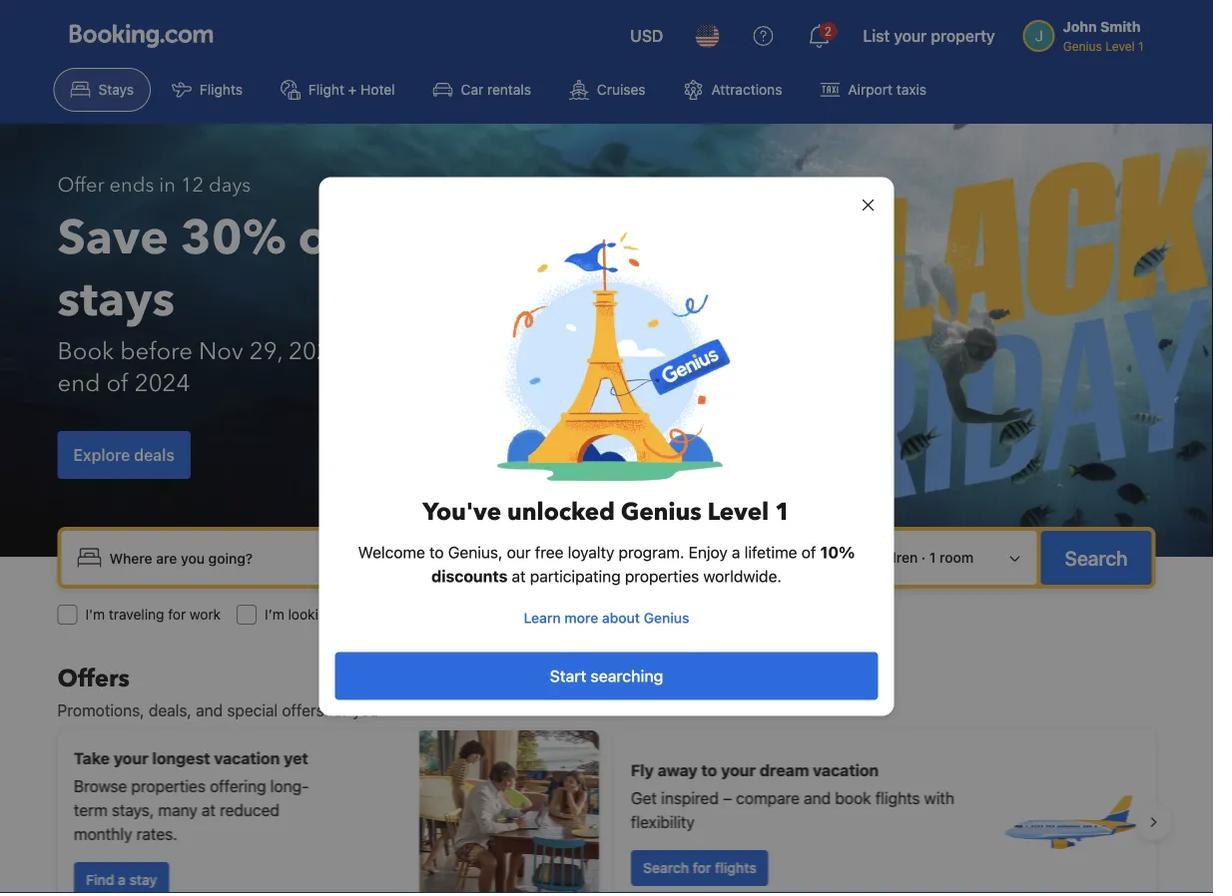 Task type: vqa. For each thing, say whether or not it's contained in the screenshot.
first the properties from the right
no



Task type: locate. For each thing, give the bounding box(es) containing it.
airport
[[848, 81, 893, 98]]

your inside take your longest vacation yet browse properties offering long- term stays, many at reduced monthly rates.
[[113, 750, 148, 769]]

2 vertical spatial flights
[[715, 860, 756, 877]]

to inside you've unlocked genius level 1 dialog
[[430, 543, 444, 562]]

0 horizontal spatial check-
[[488, 550, 536, 566]]

stay inside region
[[129, 872, 157, 889]]

1 vertical spatial to
[[701, 762, 717, 781]]

region
[[41, 723, 1172, 894]]

0 horizontal spatial ·
[[844, 550, 849, 566]]

of inside offer ends in 12 days save 30% or more on stays book before nov 29, 2023 – stay anytime before the end of 2024
[[106, 367, 129, 400]]

of right 2
[[802, 543, 816, 562]]

· right children at the right bottom of the page
[[922, 550, 926, 566]]

date
[[551, 550, 582, 566], [684, 550, 715, 566]]

hotel
[[361, 81, 395, 98]]

more right learn
[[565, 610, 599, 627]]

and right deals,
[[196, 702, 223, 721]]

at inside you've unlocked genius level 1 dialog
[[512, 567, 526, 586]]

1 horizontal spatial –
[[723, 790, 732, 809]]

1 horizontal spatial of
[[802, 543, 816, 562]]

get
[[631, 790, 657, 809]]

level
[[708, 496, 769, 529]]

to right away
[[701, 762, 717, 781]]

car rentals
[[461, 81, 531, 98]]

or
[[298, 206, 348, 271]]

flights down compare
[[715, 860, 756, 877]]

search inside button
[[1065, 546, 1128, 570]]

stay right 2023
[[366, 335, 409, 368]]

0 horizontal spatial 1
[[775, 496, 791, 529]]

check- up 'at participating properties worldwide.'
[[610, 550, 658, 566]]

0 horizontal spatial your
[[113, 750, 148, 769]]

– inside 'fly away to your dream vacation get inspired – compare and book flights with flexibility'
[[723, 790, 732, 809]]

attractions
[[712, 81, 782, 98]]

car
[[461, 81, 484, 98]]

1 vertical spatial of
[[802, 543, 816, 562]]

offer ends in 12 days save 30% or more on stays book before nov 29, 2023 – stay anytime before the end of 2024
[[57, 172, 621, 400]]

2 date from the left
[[684, 550, 715, 566]]

– inside offer ends in 12 days save 30% or more on stays book before nov 29, 2023 – stay anytime before the end of 2024
[[350, 335, 360, 368]]

book
[[57, 335, 114, 368]]

your
[[894, 26, 927, 45], [113, 750, 148, 769], [721, 762, 756, 781]]

1 vertical spatial more
[[565, 610, 599, 627]]

for right looking
[[339, 607, 357, 623]]

0 vertical spatial 1
[[775, 496, 791, 529]]

start
[[550, 667, 587, 686]]

1 horizontal spatial ·
[[922, 550, 926, 566]]

vacation up the book
[[813, 762, 879, 781]]

worldwide.
[[704, 567, 782, 586]]

yet
[[283, 750, 308, 769]]

0 horizontal spatial a
[[117, 872, 125, 889]]

in right our
[[536, 550, 548, 566]]

in left 12
[[159, 172, 176, 199]]

check- up discounts
[[488, 550, 536, 566]]

a right find
[[117, 872, 125, 889]]

your right the list
[[894, 26, 927, 45]]

1 before from the left
[[120, 335, 193, 368]]

0 horizontal spatial date
[[551, 550, 582, 566]]

0 vertical spatial –
[[350, 335, 360, 368]]

before left nov
[[120, 335, 193, 368]]

10% discounts
[[432, 543, 855, 586]]

at down our
[[512, 567, 526, 586]]

take your longest vacation yet browse properties offering long- term stays, many at reduced monthly rates.
[[73, 750, 308, 845]]

0 horizontal spatial more
[[360, 206, 481, 271]]

0 vertical spatial a
[[732, 543, 741, 562]]

your up compare
[[721, 762, 756, 781]]

genius right about
[[644, 610, 690, 627]]

take your longest vacation yet image
[[419, 731, 599, 894]]

stays link
[[53, 68, 151, 112]]

lifetime
[[745, 543, 798, 562]]

flights
[[360, 607, 400, 623], [875, 790, 920, 809], [715, 860, 756, 877]]

learn
[[524, 610, 561, 627]]

1 vertical spatial genius
[[644, 610, 690, 627]]

region containing take your longest vacation yet
[[41, 723, 1172, 894]]

save
[[57, 206, 169, 271]]

genius,
[[448, 543, 503, 562]]

deals
[[134, 446, 175, 465]]

1 vertical spatial properties
[[131, 778, 205, 797]]

loyalty
[[568, 543, 615, 562]]

stay inside offer ends in 12 days save 30% or more on stays book before nov 29, 2023 – stay anytime before the end of 2024
[[366, 335, 409, 368]]

offers promotions, deals, and special offers for you
[[57, 663, 379, 721]]

stay right find
[[129, 872, 157, 889]]

0 horizontal spatial properties
[[131, 778, 205, 797]]

date up participating
[[551, 550, 582, 566]]

our
[[507, 543, 531, 562]]

flights inside 'fly away to your dream vacation get inspired – compare and book flights with flexibility'
[[875, 790, 920, 809]]

for inside offers promotions, deals, and special offers for you
[[328, 702, 348, 721]]

explore deals link
[[57, 431, 191, 479]]

children
[[865, 550, 918, 566]]

find a stay
[[85, 872, 157, 889]]

1 horizontal spatial stay
[[366, 335, 409, 368]]

1 vertical spatial –
[[723, 790, 732, 809]]

flights left with
[[875, 790, 920, 809]]

0 vertical spatial and
[[196, 702, 223, 721]]

0 vertical spatial stay
[[366, 335, 409, 368]]

0 horizontal spatial vacation
[[214, 750, 280, 769]]

1 horizontal spatial and
[[804, 790, 831, 809]]

0 horizontal spatial at
[[201, 802, 215, 821]]

1 horizontal spatial at
[[512, 567, 526, 586]]

book
[[835, 790, 871, 809]]

1 horizontal spatial before
[[508, 335, 580, 368]]

0 horizontal spatial to
[[430, 543, 444, 562]]

1 horizontal spatial more
[[565, 610, 599, 627]]

in
[[159, 172, 176, 199], [536, 550, 548, 566]]

1 horizontal spatial a
[[732, 543, 741, 562]]

more
[[360, 206, 481, 271], [565, 610, 599, 627]]

1 vertical spatial 1
[[930, 550, 936, 566]]

0 vertical spatial properties
[[625, 567, 699, 586]]

fly away to your dream vacation get inspired – compare and book flights with flexibility
[[631, 762, 954, 833]]

1 vertical spatial a
[[117, 872, 125, 889]]

1 up lifetime
[[775, 496, 791, 529]]

search inside region
[[643, 860, 689, 877]]

for
[[168, 607, 186, 623], [339, 607, 357, 623], [328, 702, 348, 721], [692, 860, 711, 877]]

1 horizontal spatial 1
[[930, 550, 936, 566]]

1 vertical spatial stay
[[129, 872, 157, 889]]

1 vertical spatial in
[[536, 550, 548, 566]]

0 horizontal spatial of
[[106, 367, 129, 400]]

program.
[[619, 543, 685, 562]]

2 check- from the left
[[610, 550, 658, 566]]

a inside find a stay link
[[117, 872, 125, 889]]

1 vertical spatial flights
[[875, 790, 920, 809]]

properties
[[625, 567, 699, 586], [131, 778, 205, 797]]

1
[[775, 496, 791, 529], [930, 550, 936, 566]]

1 horizontal spatial vacation
[[813, 762, 879, 781]]

0 vertical spatial to
[[430, 543, 444, 562]]

your right take
[[113, 750, 148, 769]]

vacation up offering
[[214, 750, 280, 769]]

deals,
[[149, 702, 192, 721]]

rates.
[[136, 826, 177, 845]]

you
[[353, 702, 379, 721]]

a up worldwide.
[[732, 543, 741, 562]]

end
[[57, 367, 100, 400]]

vacation
[[214, 750, 280, 769], [813, 762, 879, 781]]

1 horizontal spatial check-
[[610, 550, 658, 566]]

your for take
[[113, 750, 148, 769]]

1 check- from the left
[[488, 550, 536, 566]]

2 horizontal spatial flights
[[875, 790, 920, 809]]

0 horizontal spatial and
[[196, 702, 223, 721]]

unlocked
[[507, 496, 615, 529]]

more inside you've unlocked genius level 1 dialog
[[565, 610, 599, 627]]

to
[[430, 543, 444, 562], [701, 762, 717, 781]]

0 vertical spatial genius
[[621, 496, 702, 529]]

genius up program.
[[621, 496, 702, 529]]

0 horizontal spatial in
[[159, 172, 176, 199]]

flights link
[[155, 68, 260, 112]]

1 horizontal spatial date
[[684, 550, 715, 566]]

0 horizontal spatial stay
[[129, 872, 157, 889]]

for inside region
[[692, 860, 711, 877]]

adults
[[800, 550, 841, 566]]

to left genius,
[[430, 543, 444, 562]]

+
[[348, 81, 357, 98]]

·
[[844, 550, 849, 566], [922, 550, 926, 566]]

more right or
[[360, 206, 481, 271]]

1 horizontal spatial properties
[[625, 567, 699, 586]]

1 vertical spatial search
[[643, 860, 689, 877]]

work
[[190, 607, 221, 623]]

properties up many
[[131, 778, 205, 797]]

for down flexibility
[[692, 860, 711, 877]]

1 vertical spatial at
[[201, 802, 215, 821]]

fly away to your dream vacation image
[[1000, 753, 1140, 893]]

1 horizontal spatial your
[[721, 762, 756, 781]]

flight
[[309, 81, 345, 98]]

attractions link
[[667, 68, 799, 112]]

1 horizontal spatial to
[[701, 762, 717, 781]]

0 horizontal spatial –
[[350, 335, 360, 368]]

30%
[[181, 206, 286, 271]]

0 vertical spatial of
[[106, 367, 129, 400]]

at right many
[[201, 802, 215, 821]]

flights down welcome
[[360, 607, 400, 623]]

2 horizontal spatial your
[[894, 26, 927, 45]]

property
[[931, 26, 996, 45]]

flights
[[200, 81, 243, 98]]

and left the book
[[804, 790, 831, 809]]

–
[[350, 335, 360, 368], [723, 790, 732, 809]]

about
[[602, 610, 640, 627]]

1 horizontal spatial search
[[1065, 546, 1128, 570]]

before left the
[[508, 335, 580, 368]]

date right the out
[[684, 550, 715, 566]]

0 vertical spatial at
[[512, 567, 526, 586]]

2 adults · 0 children · 1 room
[[788, 550, 974, 566]]

0 vertical spatial flights
[[360, 607, 400, 623]]

1 left room
[[930, 550, 936, 566]]

and inside 'fly away to your dream vacation get inspired – compare and book flights with flexibility'
[[804, 790, 831, 809]]

1 horizontal spatial flights
[[715, 860, 756, 877]]

of right end
[[106, 367, 129, 400]]

search
[[1065, 546, 1128, 570], [643, 860, 689, 877]]

1 vertical spatial and
[[804, 790, 831, 809]]

search for search
[[1065, 546, 1128, 570]]

– right 2023
[[350, 335, 360, 368]]

find
[[85, 872, 114, 889]]

0 horizontal spatial search
[[643, 860, 689, 877]]

for left you
[[328, 702, 348, 721]]

0 horizontal spatial before
[[120, 335, 193, 368]]

– right inspired
[[723, 790, 732, 809]]

0 horizontal spatial flights
[[360, 607, 400, 623]]

0 vertical spatial search
[[1065, 546, 1128, 570]]

· left 0
[[844, 550, 849, 566]]

0 vertical spatial in
[[159, 172, 176, 199]]

search for search for flights
[[643, 860, 689, 877]]

0 vertical spatial more
[[360, 206, 481, 271]]

with
[[924, 790, 954, 809]]

explore
[[73, 446, 130, 465]]

of
[[106, 367, 129, 400], [802, 543, 816, 562]]

a inside you've unlocked genius level 1 dialog
[[732, 543, 741, 562]]

you've
[[423, 496, 501, 529]]

properties down the out
[[625, 567, 699, 586]]

vacation inside 'fly away to your dream vacation get inspired – compare and book flights with flexibility'
[[813, 762, 879, 781]]



Task type: describe. For each thing, give the bounding box(es) containing it.
search button
[[1041, 531, 1152, 585]]

the
[[586, 335, 621, 368]]

take
[[73, 750, 109, 769]]

list your property link
[[851, 12, 1008, 60]]

discounts
[[432, 567, 508, 586]]

2 before from the left
[[508, 335, 580, 368]]

booking.com image
[[69, 24, 213, 48]]

find a stay link
[[73, 863, 169, 894]]

12
[[181, 172, 204, 199]]

in inside offer ends in 12 days save 30% or more on stays book before nov 29, 2023 – stay anytime before the end of 2024
[[159, 172, 176, 199]]

welcome
[[358, 543, 425, 562]]

genius inside learn more about genius link
[[644, 610, 690, 627]]

10%
[[821, 543, 855, 562]]

1 inside 'button'
[[930, 550, 936, 566]]

stays
[[98, 81, 134, 98]]

dream
[[759, 762, 809, 781]]

2024
[[135, 367, 190, 400]]

welcome to genius, our free loyalty program. enjoy a lifetime of
[[358, 543, 821, 562]]

at participating properties worldwide.
[[508, 567, 782, 586]]

start searching
[[550, 667, 664, 686]]

1 · from the left
[[844, 550, 849, 566]]

1 inside dialog
[[775, 496, 791, 529]]

stays
[[57, 268, 175, 333]]

start searching button
[[335, 653, 878, 701]]

learn more about genius
[[524, 610, 690, 627]]

offers
[[57, 663, 130, 696]]

properties inside take your longest vacation yet browse properties offering long- term stays, many at reduced monthly rates.
[[131, 778, 205, 797]]

ends
[[109, 172, 154, 199]]

2
[[788, 550, 796, 566]]

car rentals link
[[416, 68, 548, 112]]

offer
[[57, 172, 104, 199]]

0
[[852, 550, 861, 566]]

i'm looking for flights
[[265, 607, 400, 623]]

you've unlocked genius level 1 dialog
[[295, 153, 918, 741]]

cruises
[[597, 81, 646, 98]]

days
[[209, 172, 251, 199]]

longest
[[152, 750, 210, 769]]

rentals
[[487, 81, 531, 98]]

searching
[[591, 667, 664, 686]]

traveling
[[109, 607, 164, 623]]

browse
[[73, 778, 127, 797]]

many
[[158, 802, 197, 821]]

free
[[535, 543, 564, 562]]

anytime
[[415, 335, 502, 368]]

compare
[[736, 790, 800, 809]]

vacation inside take your longest vacation yet browse properties offering long- term stays, many at reduced monthly rates.
[[214, 750, 280, 769]]

your inside 'fly away to your dream vacation get inspired – compare and book flights with flexibility'
[[721, 762, 756, 781]]

looking
[[288, 607, 335, 623]]

search for flights link
[[631, 851, 768, 887]]

out
[[658, 550, 680, 566]]

flight + hotel
[[309, 81, 395, 98]]

explore deals
[[73, 446, 175, 465]]

special
[[227, 702, 278, 721]]

at inside take your longest vacation yet browse properties offering long- term stays, many at reduced monthly rates.
[[201, 802, 215, 821]]

your for list
[[894, 26, 927, 45]]

1 date from the left
[[551, 550, 582, 566]]

airport taxis link
[[803, 68, 944, 112]]

more inside offer ends in 12 days save 30% or more on stays book before nov 29, 2023 – stay anytime before the end of 2024
[[360, 206, 481, 271]]

room
[[940, 550, 974, 566]]

1 horizontal spatial in
[[536, 550, 548, 566]]

2 · from the left
[[922, 550, 926, 566]]

stays,
[[111, 802, 154, 821]]

away
[[657, 762, 697, 781]]

learn more about genius link
[[335, 601, 878, 637]]

reduced
[[219, 802, 279, 821]]

airport taxis
[[848, 81, 927, 98]]

2023
[[289, 335, 344, 368]]

inspired
[[661, 790, 719, 809]]

check-in date — check-out date
[[488, 550, 715, 566]]

participating
[[530, 567, 621, 586]]

promotions,
[[57, 702, 144, 721]]

offering
[[209, 778, 266, 797]]

of inside you've unlocked genius level 1 dialog
[[802, 543, 816, 562]]

cruises link
[[552, 68, 663, 112]]

list your property
[[863, 26, 996, 45]]

and inside offers promotions, deals, and special offers for you
[[196, 702, 223, 721]]

flexibility
[[631, 814, 695, 833]]

i'm traveling for work
[[85, 607, 221, 623]]

—
[[590, 550, 602, 566]]

for left work
[[168, 607, 186, 623]]

fly
[[631, 762, 654, 781]]

properties inside you've unlocked genius level 1 dialog
[[625, 567, 699, 586]]

to inside 'fly away to your dream vacation get inspired – compare and book flights with flexibility'
[[701, 762, 717, 781]]

long-
[[270, 778, 308, 797]]

offers
[[282, 702, 324, 721]]

taxis
[[897, 81, 927, 98]]

nov
[[199, 335, 243, 368]]

check-out date button
[[602, 540, 723, 576]]

2 adults · 0 children · 1 room button
[[751, 539, 1029, 577]]

term
[[73, 802, 107, 821]]

i'm
[[265, 607, 284, 623]]



